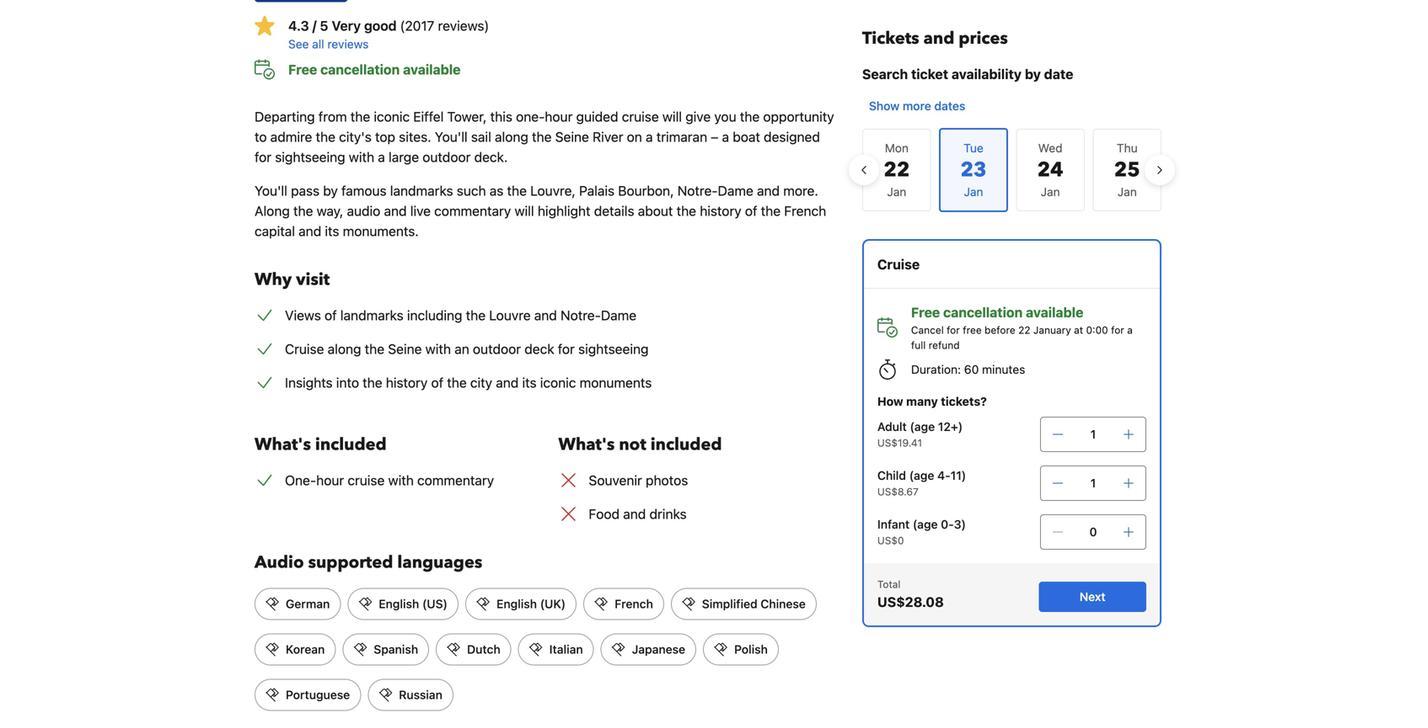 Task type: describe. For each thing, give the bounding box(es) containing it.
one-
[[285, 473, 316, 489]]

minutes
[[982, 363, 1025, 377]]

departing
[[255, 109, 315, 125]]

what's for what's included
[[255, 434, 311, 457]]

us$28.08
[[877, 595, 944, 611]]

(age for adult
[[910, 420, 935, 434]]

sightseeing inside departing from the iconic eiffel tower, this one-hour guided cruise will give you the opportunity to admire the city's top sites. you'll sail along the seine river on a trimaran – a boat designed for sightseeing with a large outdoor deck.
[[275, 149, 345, 165]]

photos
[[646, 473, 688, 489]]

details
[[594, 203, 634, 219]]

jan for 25
[[1118, 185, 1137, 199]]

1 vertical spatial hour
[[316, 473, 344, 489]]

by inside the "you'll pass by famous landmarks such as the louvre, palais bourbon, notre-dame and more. along the way, audio and live commentary will highlight details about the history of the french capital and its monuments."
[[323, 183, 338, 199]]

monuments
[[580, 375, 652, 391]]

us$8.67
[[877, 486, 919, 498]]

1 included from the left
[[315, 434, 387, 457]]

tickets and prices
[[862, 27, 1008, 50]]

into
[[336, 375, 359, 391]]

show more dates button
[[862, 91, 972, 121]]

0
[[1090, 526, 1097, 539]]

all
[[312, 37, 324, 51]]

total
[[877, 579, 901, 591]]

audio supported languages
[[255, 552, 482, 575]]

a right the –
[[722, 129, 729, 145]]

hour inside departing from the iconic eiffel tower, this one-hour guided cruise will give you the opportunity to admire the city's top sites. you'll sail along the seine river on a trimaran – a boat designed for sightseeing with a large outdoor deck.
[[545, 109, 573, 125]]

1 horizontal spatial with
[[388, 473, 414, 489]]

and up deck
[[534, 308, 557, 324]]

at
[[1074, 325, 1083, 336]]

how many tickets?
[[877, 395, 987, 409]]

designed
[[764, 129, 820, 145]]

commentary inside the "you'll pass by famous landmarks such as the louvre, palais bourbon, notre-dame and more. along the way, audio and live commentary will highlight details about the history of the french capital and its monuments."
[[434, 203, 511, 219]]

/
[[312, 18, 317, 34]]

ticket
[[911, 66, 948, 82]]

(us)
[[422, 598, 448, 612]]

river
[[593, 129, 623, 145]]

will inside departing from the iconic eiffel tower, this one-hour guided cruise will give you the opportunity to admire the city's top sites. you'll sail along the seine river on a trimaran – a boat designed for sightseeing with a large outdoor deck.
[[662, 109, 682, 125]]

next
[[1080, 590, 1106, 604]]

adult
[[877, 420, 907, 434]]

(2017
[[400, 18, 434, 34]]

sites.
[[399, 129, 431, 145]]

pass
[[291, 183, 320, 199]]

deck
[[525, 341, 554, 357]]

will inside the "you'll pass by famous landmarks such as the louvre, palais bourbon, notre-dame and more. along the way, audio and live commentary will highlight details about the history of the french capital and its monuments."
[[515, 203, 534, 219]]

this
[[490, 109, 512, 125]]

japanese
[[632, 643, 685, 657]]

and up monuments.
[[384, 203, 407, 219]]

why visit
[[255, 268, 330, 292]]

1 for adult (age 12+)
[[1091, 428, 1096, 442]]

child (age 4-11) us$8.67
[[877, 469, 966, 498]]

what's included
[[255, 434, 387, 457]]

1 vertical spatial seine
[[388, 341, 422, 357]]

palais
[[579, 183, 615, 199]]

large
[[389, 149, 419, 165]]

audio
[[255, 552, 304, 575]]

landmarks inside the "you'll pass by famous landmarks such as the louvre, palais bourbon, notre-dame and more. along the way, audio and live commentary will highlight details about the history of the french capital and its monuments."
[[390, 183, 453, 199]]

for right the 0:00
[[1111, 325, 1124, 336]]

why
[[255, 268, 292, 292]]

departing from the iconic eiffel tower, this one-hour guided cruise will give you the opportunity to admire the city's top sites. you'll sail along the seine river on a trimaran – a boat designed for sightseeing with a large outdoor deck.
[[255, 109, 834, 165]]

tickets
[[862, 27, 919, 50]]

free
[[963, 325, 982, 336]]

dates
[[934, 99, 965, 113]]

free cancellation available
[[288, 62, 461, 78]]

22 inside region
[[884, 156, 910, 184]]

audio
[[347, 203, 380, 219]]

you
[[714, 109, 736, 125]]

1 vertical spatial cruise
[[348, 473, 385, 489]]

notre- inside the "you'll pass by famous landmarks such as the louvre, palais bourbon, notre-dame and more. along the way, audio and live commentary will highlight details about the history of the french capital and its monuments."
[[678, 183, 718, 199]]

(uk)
[[540, 598, 566, 612]]

child
[[877, 469, 906, 483]]

simplified
[[702, 598, 758, 612]]

of inside the "you'll pass by famous landmarks such as the louvre, palais bourbon, notre-dame and more. along the way, audio and live commentary will highlight details about the history of the french capital and its monuments."
[[745, 203, 757, 219]]

dutch
[[467, 643, 500, 657]]

trimaran
[[656, 129, 707, 145]]

cancellation for free cancellation available
[[320, 62, 400, 78]]

search
[[862, 66, 908, 82]]

for right deck
[[558, 341, 575, 357]]

24
[[1037, 156, 1064, 184]]

0-
[[941, 518, 954, 532]]

many
[[906, 395, 938, 409]]

mon
[[885, 141, 909, 155]]

louvre
[[489, 308, 531, 324]]

cruise for cruise
[[877, 257, 920, 273]]

what's for what's not included
[[558, 434, 615, 457]]

reviews
[[327, 37, 369, 51]]

1 horizontal spatial sightseeing
[[578, 341, 649, 357]]

insights
[[285, 375, 333, 391]]

a down top
[[378, 149, 385, 165]]

adult (age 12+) us$19.41
[[877, 420, 963, 449]]

0 vertical spatial by
[[1025, 66, 1041, 82]]

total us$28.08
[[877, 579, 944, 611]]

tickets?
[[941, 395, 987, 409]]

cruise inside departing from the iconic eiffel tower, this one-hour guided cruise will give you the opportunity to admire the city's top sites. you'll sail along the seine river on a trimaran – a boat designed for sightseeing with a large outdoor deck.
[[622, 109, 659, 125]]

famous
[[341, 183, 387, 199]]

free for free cancellation available
[[288, 62, 317, 78]]

dame inside the "you'll pass by famous landmarks such as the louvre, palais bourbon, notre-dame and more. along the way, audio and live commentary will highlight details about the history of the french capital and its monuments."
[[718, 183, 753, 199]]

availability
[[952, 66, 1022, 82]]

as
[[490, 183, 504, 199]]

refund
[[929, 340, 960, 352]]

and right the food
[[623, 507, 646, 523]]

english (us)
[[379, 598, 448, 612]]

german
[[286, 598, 330, 612]]

opportunity
[[763, 109, 834, 125]]

chinese
[[761, 598, 806, 612]]

drinks
[[650, 507, 687, 523]]

cancel
[[911, 325, 944, 336]]

you'll pass by famous landmarks such as the louvre, palais bourbon, notre-dame and more. along the way, audio and live commentary will highlight details about the history of the french capital and its monuments.
[[255, 183, 826, 239]]

visit
[[296, 268, 330, 292]]

way,
[[317, 203, 343, 219]]

tower,
[[447, 109, 487, 125]]

us$0
[[877, 535, 904, 547]]

show more dates
[[869, 99, 965, 113]]

cruise along the seine with an outdoor deck for sightseeing
[[285, 341, 649, 357]]

next button
[[1039, 582, 1146, 613]]

thu 25 jan
[[1114, 141, 1140, 199]]

on
[[627, 129, 642, 145]]



Task type: locate. For each thing, give the bounding box(es) containing it.
0 vertical spatial notre-
[[678, 183, 718, 199]]

russian
[[399, 689, 442, 703]]

4.3 / 5 very good (2017 reviews) see all reviews
[[288, 18, 489, 51]]

french down more.
[[784, 203, 826, 219]]

jan inside wed 24 jan
[[1041, 185, 1060, 199]]

sightseeing down admire
[[275, 149, 345, 165]]

1 horizontal spatial its
[[522, 375, 537, 391]]

0 horizontal spatial will
[[515, 203, 534, 219]]

free for free cancellation available cancel for free before 22 january at 0:00 for a full refund
[[911, 305, 940, 321]]

one-hour cruise with commentary
[[285, 473, 494, 489]]

2 horizontal spatial of
[[745, 203, 757, 219]]

(age for infant
[[913, 518, 938, 532]]

0 vertical spatial landmarks
[[390, 183, 453, 199]]

free down see
[[288, 62, 317, 78]]

english
[[379, 598, 419, 612], [497, 598, 537, 612]]

french inside the "you'll pass by famous landmarks such as the louvre, palais bourbon, notre-dame and more. along the way, audio and live commentary will highlight details about the history of the french capital and its monuments."
[[784, 203, 826, 219]]

notre- right louvre at the left top of the page
[[561, 308, 601, 324]]

of down boat
[[745, 203, 757, 219]]

0 horizontal spatial iconic
[[374, 109, 410, 125]]

0 vertical spatial history
[[700, 203, 742, 219]]

2 jan from the left
[[1041, 185, 1060, 199]]

hour left guided
[[545, 109, 573, 125]]

free up the cancel
[[911, 305, 940, 321]]

good
[[364, 18, 397, 34]]

notre- right bourbon,
[[678, 183, 718, 199]]

seine inside departing from the iconic eiffel tower, this one-hour guided cruise will give you the opportunity to admire the city's top sites. you'll sail along the seine river on a trimaran – a boat designed for sightseeing with a large outdoor deck.
[[555, 129, 589, 145]]

1 vertical spatial 1
[[1091, 477, 1096, 491]]

history
[[700, 203, 742, 219], [386, 375, 428, 391]]

january
[[1033, 325, 1071, 336]]

1 vertical spatial will
[[515, 203, 534, 219]]

and down way,
[[299, 223, 321, 239]]

0 horizontal spatial outdoor
[[423, 149, 471, 165]]

1 vertical spatial (age
[[909, 469, 934, 483]]

of right views
[[325, 308, 337, 324]]

commentary down the such
[[434, 203, 511, 219]]

0 vertical spatial cruise
[[877, 257, 920, 273]]

2 horizontal spatial with
[[425, 341, 451, 357]]

0 horizontal spatial along
[[328, 341, 361, 357]]

hour down the what's included
[[316, 473, 344, 489]]

1 horizontal spatial what's
[[558, 434, 615, 457]]

1 horizontal spatial free
[[911, 305, 940, 321]]

22 down mon
[[884, 156, 910, 184]]

cancellation for free cancellation available cancel for free before 22 january at 0:00 for a full refund
[[943, 305, 1023, 321]]

1 vertical spatial 22
[[1018, 325, 1031, 336]]

1 horizontal spatial dame
[[718, 183, 753, 199]]

2 what's from the left
[[558, 434, 615, 457]]

1 horizontal spatial french
[[784, 203, 826, 219]]

outdoor down sites.
[[423, 149, 471, 165]]

0 horizontal spatial cancellation
[[320, 62, 400, 78]]

dame down boat
[[718, 183, 753, 199]]

and right 'city'
[[496, 375, 519, 391]]

0 vertical spatial with
[[349, 149, 374, 165]]

0 horizontal spatial of
[[325, 308, 337, 324]]

1 english from the left
[[379, 598, 419, 612]]

seine down the including
[[388, 341, 422, 357]]

iconic down deck
[[540, 375, 576, 391]]

infant
[[877, 518, 910, 532]]

1 horizontal spatial notre-
[[678, 183, 718, 199]]

english for english (us)
[[379, 598, 419, 612]]

1 vertical spatial landmarks
[[340, 308, 403, 324]]

jan down mon
[[887, 185, 906, 199]]

(age down many
[[910, 420, 935, 434]]

jan inside mon 22 jan
[[887, 185, 906, 199]]

1 for child (age 4-11)
[[1091, 477, 1096, 491]]

english (uk)
[[497, 598, 566, 612]]

1 horizontal spatial by
[[1025, 66, 1041, 82]]

1 horizontal spatial will
[[662, 109, 682, 125]]

will up trimaran
[[662, 109, 682, 125]]

1 vertical spatial notre-
[[561, 308, 601, 324]]

available down (2017 at the left of page
[[403, 62, 461, 78]]

available for free cancellation available cancel for free before 22 january at 0:00 for a full refund
[[1026, 305, 1084, 321]]

simplified chinese
[[702, 598, 806, 612]]

a right the 0:00
[[1127, 325, 1133, 336]]

1 vertical spatial commentary
[[417, 473, 494, 489]]

search ticket availability by date
[[862, 66, 1073, 82]]

0 vertical spatial sightseeing
[[275, 149, 345, 165]]

cruise up on
[[622, 109, 659, 125]]

duration: 60 minutes
[[911, 363, 1025, 377]]

0 vertical spatial along
[[495, 129, 528, 145]]

french up japanese
[[615, 598, 653, 612]]

0 vertical spatial outdoor
[[423, 149, 471, 165]]

notre-
[[678, 183, 718, 199], [561, 308, 601, 324]]

1 vertical spatial history
[[386, 375, 428, 391]]

0 horizontal spatial with
[[349, 149, 374, 165]]

included
[[315, 434, 387, 457], [651, 434, 722, 457]]

0 horizontal spatial cruise
[[348, 473, 385, 489]]

jan for 22
[[887, 185, 906, 199]]

cruise
[[877, 257, 920, 273], [285, 341, 324, 357]]

0 vertical spatial 22
[[884, 156, 910, 184]]

with
[[349, 149, 374, 165], [425, 341, 451, 357], [388, 473, 414, 489]]

free inside free cancellation available cancel for free before 22 january at 0:00 for a full refund
[[911, 305, 940, 321]]

guided
[[576, 109, 618, 125]]

1 vertical spatial by
[[323, 183, 338, 199]]

1 1 from the top
[[1091, 428, 1096, 442]]

1 vertical spatial sightseeing
[[578, 341, 649, 357]]

outdoor inside departing from the iconic eiffel tower, this one-hour guided cruise will give you the opportunity to admire the city's top sites. you'll sail along the seine river on a trimaran – a boat designed for sightseeing with a large outdoor deck.
[[423, 149, 471, 165]]

0 vertical spatial free
[[288, 62, 317, 78]]

a inside free cancellation available cancel for free before 22 january at 0:00 for a full refund
[[1127, 325, 1133, 336]]

jan inside thu 25 jan
[[1118, 185, 1137, 199]]

landmarks up live
[[390, 183, 453, 199]]

cancellation down 'reviews'
[[320, 62, 400, 78]]

of left 'city'
[[431, 375, 443, 391]]

will down louvre,
[[515, 203, 534, 219]]

(age inside child (age 4-11) us$8.67
[[909, 469, 934, 483]]

eiffel
[[413, 109, 444, 125]]

supported
[[308, 552, 393, 575]]

with inside departing from the iconic eiffel tower, this one-hour guided cruise will give you the opportunity to admire the city's top sites. you'll sail along the seine river on a trimaran – a boat designed for sightseeing with a large outdoor deck.
[[349, 149, 374, 165]]

(age left 4-
[[909, 469, 934, 483]]

its inside the "you'll pass by famous landmarks such as the louvre, palais bourbon, notre-dame and more. along the way, audio and live commentary will highlight details about the history of the french capital and its monuments."
[[325, 223, 339, 239]]

jan down 24
[[1041, 185, 1060, 199]]

food
[[589, 507, 620, 523]]

0 horizontal spatial seine
[[388, 341, 422, 357]]

1 horizontal spatial you'll
[[435, 129, 468, 145]]

2 vertical spatial of
[[431, 375, 443, 391]]

cancellation inside free cancellation available cancel for free before 22 january at 0:00 for a full refund
[[943, 305, 1023, 321]]

cruise down the what's included
[[348, 473, 385, 489]]

commentary up languages on the left bottom of page
[[417, 473, 494, 489]]

1 horizontal spatial seine
[[555, 129, 589, 145]]

1 vertical spatial its
[[522, 375, 537, 391]]

a right on
[[646, 129, 653, 145]]

0 vertical spatial commentary
[[434, 203, 511, 219]]

0 horizontal spatial by
[[323, 183, 338, 199]]

2 1 from the top
[[1091, 477, 1096, 491]]

2 horizontal spatial jan
[[1118, 185, 1137, 199]]

english left (us)
[[379, 598, 419, 612]]

0 vertical spatial of
[[745, 203, 757, 219]]

0 vertical spatial french
[[784, 203, 826, 219]]

included up photos
[[651, 434, 722, 457]]

3 jan from the left
[[1118, 185, 1137, 199]]

0 vertical spatial seine
[[555, 129, 589, 145]]

languages
[[397, 552, 482, 575]]

sightseeing up monuments
[[578, 341, 649, 357]]

1 horizontal spatial cruise
[[622, 109, 659, 125]]

5
[[320, 18, 328, 34]]

along down this
[[495, 129, 528, 145]]

more
[[903, 99, 931, 113]]

landmarks left the including
[[340, 308, 403, 324]]

how
[[877, 395, 903, 409]]

cruise for cruise along the seine with an outdoor deck for sightseeing
[[285, 341, 324, 357]]

jan down 25 in the top of the page
[[1118, 185, 1137, 199]]

0 vertical spatial cruise
[[622, 109, 659, 125]]

1 horizontal spatial available
[[1026, 305, 1084, 321]]

not
[[619, 434, 646, 457]]

you'll up along in the left of the page
[[255, 183, 287, 199]]

4-
[[937, 469, 951, 483]]

1 vertical spatial dame
[[601, 308, 637, 324]]

english left (uk)
[[497, 598, 537, 612]]

11)
[[951, 469, 966, 483]]

monuments.
[[343, 223, 419, 239]]

its down deck
[[522, 375, 537, 391]]

city
[[470, 375, 492, 391]]

boat
[[733, 129, 760, 145]]

1 vertical spatial cancellation
[[943, 305, 1023, 321]]

0 horizontal spatial cruise
[[285, 341, 324, 357]]

portuguese
[[286, 689, 350, 703]]

0 horizontal spatial sightseeing
[[275, 149, 345, 165]]

2 vertical spatial with
[[388, 473, 414, 489]]

cancellation up free at right top
[[943, 305, 1023, 321]]

dame up monuments
[[601, 308, 637, 324]]

along inside departing from the iconic eiffel tower, this one-hour guided cruise will give you the opportunity to admire the city's top sites. you'll sail along the seine river on a trimaran – a boat designed for sightseeing with a large outdoor deck.
[[495, 129, 528, 145]]

0 vertical spatial cancellation
[[320, 62, 400, 78]]

thu
[[1117, 141, 1138, 155]]

what's
[[255, 434, 311, 457], [558, 434, 615, 457]]

1 what's from the left
[[255, 434, 311, 457]]

0 horizontal spatial 22
[[884, 156, 910, 184]]

cruise up the cancel
[[877, 257, 920, 273]]

its down way,
[[325, 223, 339, 239]]

what's up souvenir
[[558, 434, 615, 457]]

1 vertical spatial along
[[328, 341, 361, 357]]

0 vertical spatial 1
[[1091, 428, 1096, 442]]

available for free cancellation available
[[403, 62, 461, 78]]

iconic inside departing from the iconic eiffel tower, this one-hour guided cruise will give you the opportunity to admire the city's top sites. you'll sail along the seine river on a trimaran – a boat designed for sightseeing with a large outdoor deck.
[[374, 109, 410, 125]]

0 horizontal spatial history
[[386, 375, 428, 391]]

0 horizontal spatial available
[[403, 62, 461, 78]]

0 vertical spatial iconic
[[374, 109, 410, 125]]

iconic up top
[[374, 109, 410, 125]]

0 horizontal spatial free
[[288, 62, 317, 78]]

korean
[[286, 643, 325, 657]]

you'll down tower,
[[435, 129, 468, 145]]

souvenir photos
[[589, 473, 688, 489]]

cruise down views
[[285, 341, 324, 357]]

1 horizontal spatial jan
[[1041, 185, 1060, 199]]

2 english from the left
[[497, 598, 537, 612]]

1 horizontal spatial cruise
[[877, 257, 920, 273]]

sightseeing
[[275, 149, 345, 165], [578, 341, 649, 357]]

admire
[[270, 129, 312, 145]]

spanish
[[374, 643, 418, 657]]

1 horizontal spatial of
[[431, 375, 443, 391]]

0 horizontal spatial dame
[[601, 308, 637, 324]]

prices
[[959, 27, 1008, 50]]

infant (age 0-3) us$0
[[877, 518, 966, 547]]

1 vertical spatial available
[[1026, 305, 1084, 321]]

views of landmarks including the louvre and notre-dame
[[285, 308, 637, 324]]

what's not included
[[558, 434, 722, 457]]

jan for 24
[[1041, 185, 1060, 199]]

0 horizontal spatial its
[[325, 223, 339, 239]]

and left more.
[[757, 183, 780, 199]]

(age left the 0-
[[913, 518, 938, 532]]

duration:
[[911, 363, 961, 377]]

3)
[[954, 518, 966, 532]]

an
[[455, 341, 469, 357]]

0 horizontal spatial hour
[[316, 473, 344, 489]]

1 horizontal spatial 22
[[1018, 325, 1031, 336]]

and up ticket
[[924, 27, 955, 50]]

about
[[638, 203, 673, 219]]

wed
[[1038, 141, 1063, 155]]

mon 22 jan
[[884, 141, 910, 199]]

to
[[255, 129, 267, 145]]

1 horizontal spatial hour
[[545, 109, 573, 125]]

insights into the history of the city and its iconic monuments
[[285, 375, 652, 391]]

22
[[884, 156, 910, 184], [1018, 325, 1031, 336]]

along up into
[[328, 341, 361, 357]]

2 vertical spatial (age
[[913, 518, 938, 532]]

outdoor right an
[[473, 341, 521, 357]]

0 vertical spatial (age
[[910, 420, 935, 434]]

louvre,
[[530, 183, 576, 199]]

region containing 22
[[849, 121, 1175, 219]]

live
[[410, 203, 431, 219]]

0 vertical spatial hour
[[545, 109, 573, 125]]

1 jan from the left
[[887, 185, 906, 199]]

1 horizontal spatial history
[[700, 203, 742, 219]]

1 horizontal spatial along
[[495, 129, 528, 145]]

0 horizontal spatial you'll
[[255, 183, 287, 199]]

(age for child
[[909, 469, 934, 483]]

by left "date"
[[1025, 66, 1041, 82]]

(age inside infant (age 0-3) us$0
[[913, 518, 938, 532]]

by up way,
[[323, 183, 338, 199]]

history inside the "you'll pass by famous landmarks such as the louvre, palais bourbon, notre-dame and more. along the way, audio and live commentary will highlight details about the history of the french capital and its monuments."
[[700, 203, 742, 219]]

for inside departing from the iconic eiffel tower, this one-hour guided cruise will give you the opportunity to admire the city's top sites. you'll sail along the seine river on a trimaran – a boat designed for sightseeing with a large outdoor deck.
[[255, 149, 271, 165]]

food and drinks
[[589, 507, 687, 523]]

1 vertical spatial outdoor
[[473, 341, 521, 357]]

(age inside adult (age 12+) us$19.41
[[910, 420, 935, 434]]

0 vertical spatial its
[[325, 223, 339, 239]]

1 horizontal spatial cancellation
[[943, 305, 1023, 321]]

22 inside free cancellation available cancel for free before 22 january at 0:00 for a full refund
[[1018, 325, 1031, 336]]

0 horizontal spatial what's
[[255, 434, 311, 457]]

available up january
[[1026, 305, 1084, 321]]

wed 24 jan
[[1037, 141, 1064, 199]]

a
[[646, 129, 653, 145], [722, 129, 729, 145], [378, 149, 385, 165], [1127, 325, 1133, 336]]

for
[[255, 149, 271, 165], [947, 325, 960, 336], [1111, 325, 1124, 336], [558, 341, 575, 357]]

iconic
[[374, 109, 410, 125], [540, 375, 576, 391]]

1 vertical spatial with
[[425, 341, 451, 357]]

top
[[375, 129, 395, 145]]

0 horizontal spatial notre-
[[561, 308, 601, 324]]

1 horizontal spatial outdoor
[[473, 341, 521, 357]]

region
[[849, 121, 1175, 219]]

0 horizontal spatial french
[[615, 598, 653, 612]]

for down to
[[255, 149, 271, 165]]

1 vertical spatial iconic
[[540, 375, 576, 391]]

what's up one- in the bottom left of the page
[[255, 434, 311, 457]]

for up the refund
[[947, 325, 960, 336]]

0 vertical spatial available
[[403, 62, 461, 78]]

hour
[[545, 109, 573, 125], [316, 473, 344, 489]]

english for english (uk)
[[497, 598, 537, 612]]

0 horizontal spatial included
[[315, 434, 387, 457]]

show
[[869, 99, 900, 113]]

history right about
[[700, 203, 742, 219]]

seine down guided
[[555, 129, 589, 145]]

free cancellation available cancel for free before 22 january at 0:00 for a full refund
[[911, 305, 1133, 352]]

deck.
[[474, 149, 508, 165]]

0 horizontal spatial english
[[379, 598, 419, 612]]

2 included from the left
[[651, 434, 722, 457]]

22 right before
[[1018, 325, 1031, 336]]

give
[[686, 109, 711, 125]]

1 horizontal spatial included
[[651, 434, 722, 457]]

1 vertical spatial cruise
[[285, 341, 324, 357]]

history right into
[[386, 375, 428, 391]]

you'll inside departing from the iconic eiffel tower, this one-hour guided cruise will give you the opportunity to admire the city's top sites. you'll sail along the seine river on a trimaran – a boat designed for sightseeing with a large outdoor deck.
[[435, 129, 468, 145]]

included up one-hour cruise with commentary at the left bottom of the page
[[315, 434, 387, 457]]

outdoor
[[423, 149, 471, 165], [473, 341, 521, 357]]

one-
[[516, 109, 545, 125]]

available inside free cancellation available cancel for free before 22 january at 0:00 for a full refund
[[1026, 305, 1084, 321]]

4.3
[[288, 18, 309, 34]]

you'll inside the "you'll pass by famous landmarks such as the louvre, palais bourbon, notre-dame and more. along the way, audio and live commentary will highlight details about the history of the french capital and its monuments."
[[255, 183, 287, 199]]



Task type: vqa. For each thing, say whether or not it's contained in the screenshot.
the top "Notre-"
yes



